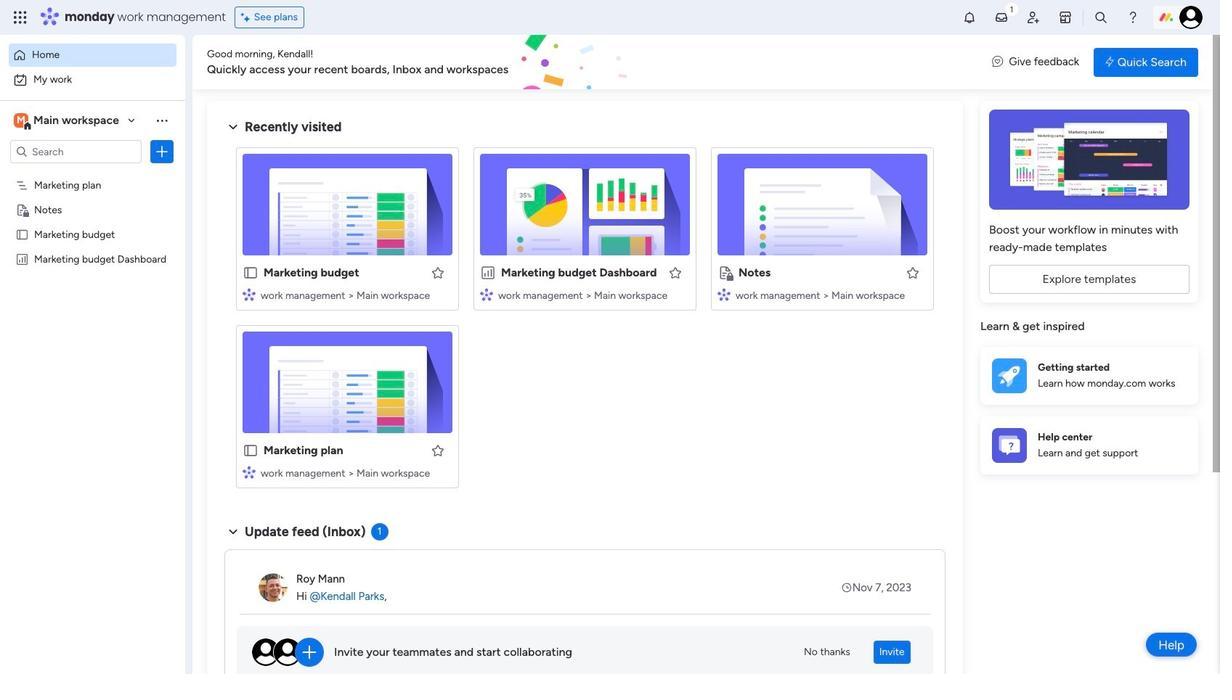 Task type: locate. For each thing, give the bounding box(es) containing it.
3 add to favorites image from the left
[[906, 265, 920, 280]]

getting started element
[[980, 347, 1198, 405]]

2 vertical spatial option
[[0, 172, 185, 175]]

add to favorites image
[[431, 265, 445, 280], [668, 265, 683, 280], [906, 265, 920, 280]]

1 horizontal spatial add to favorites image
[[668, 265, 683, 280]]

0 vertical spatial option
[[9, 44, 176, 67]]

help image
[[1126, 10, 1140, 25]]

close recently visited image
[[224, 118, 242, 136]]

private board image
[[15, 203, 29, 216], [717, 265, 733, 281]]

2 public board image from the top
[[243, 443, 259, 459]]

option
[[9, 44, 176, 67], [9, 68, 176, 92], [0, 172, 185, 175]]

public board image
[[243, 265, 259, 281], [243, 443, 259, 459]]

list box
[[0, 170, 185, 467]]

private board image up public board icon
[[15, 203, 29, 216]]

invite members image
[[1026, 10, 1041, 25]]

update feed image
[[994, 10, 1009, 25]]

0 horizontal spatial add to favorites image
[[431, 265, 445, 280]]

2 add to favorites image from the left
[[668, 265, 683, 280]]

options image
[[155, 145, 169, 159]]

private board image up component image
[[717, 265, 733, 281]]

1 element
[[371, 524, 388, 541]]

Search in workspace field
[[31, 143, 121, 160]]

quick search results list box
[[224, 136, 946, 506]]

0 horizontal spatial private board image
[[15, 203, 29, 216]]

0 vertical spatial public board image
[[243, 265, 259, 281]]

v2 bolt switch image
[[1105, 54, 1114, 70]]

1 vertical spatial private board image
[[717, 265, 733, 281]]

1 vertical spatial public board image
[[243, 443, 259, 459]]

public dashboard image
[[15, 252, 29, 266]]

1 vertical spatial option
[[9, 68, 176, 92]]

select product image
[[13, 10, 28, 25]]

notifications image
[[962, 10, 977, 25]]

close update feed (inbox) image
[[224, 524, 242, 541]]

monday marketplace image
[[1058, 10, 1073, 25]]

workspace image
[[14, 113, 28, 129]]

kendall parks image
[[1179, 6, 1203, 29]]

2 horizontal spatial add to favorites image
[[906, 265, 920, 280]]

roy mann image
[[259, 574, 288, 603]]

1 add to favorites image from the left
[[431, 265, 445, 280]]

public board image
[[15, 227, 29, 241]]



Task type: describe. For each thing, give the bounding box(es) containing it.
1 horizontal spatial private board image
[[717, 265, 733, 281]]

1 image
[[1005, 1, 1018, 17]]

add to favorites image for 2nd public board image from the bottom
[[431, 265, 445, 280]]

0 vertical spatial private board image
[[15, 203, 29, 216]]

help center element
[[980, 416, 1198, 475]]

component image
[[717, 288, 731, 301]]

search everything image
[[1094, 10, 1108, 25]]

add to favorites image
[[431, 443, 445, 458]]

workspace selection element
[[14, 112, 121, 131]]

see plans image
[[241, 9, 254, 25]]

v2 user feedback image
[[992, 54, 1003, 70]]

1 public board image from the top
[[243, 265, 259, 281]]

add to favorites image for public dashboard image
[[668, 265, 683, 280]]

templates image image
[[993, 110, 1185, 210]]

public dashboard image
[[480, 265, 496, 281]]

workspace options image
[[155, 113, 169, 128]]



Task type: vqa. For each thing, say whether or not it's contained in the screenshot.
Figma Integration By Appvibe Figma
no



